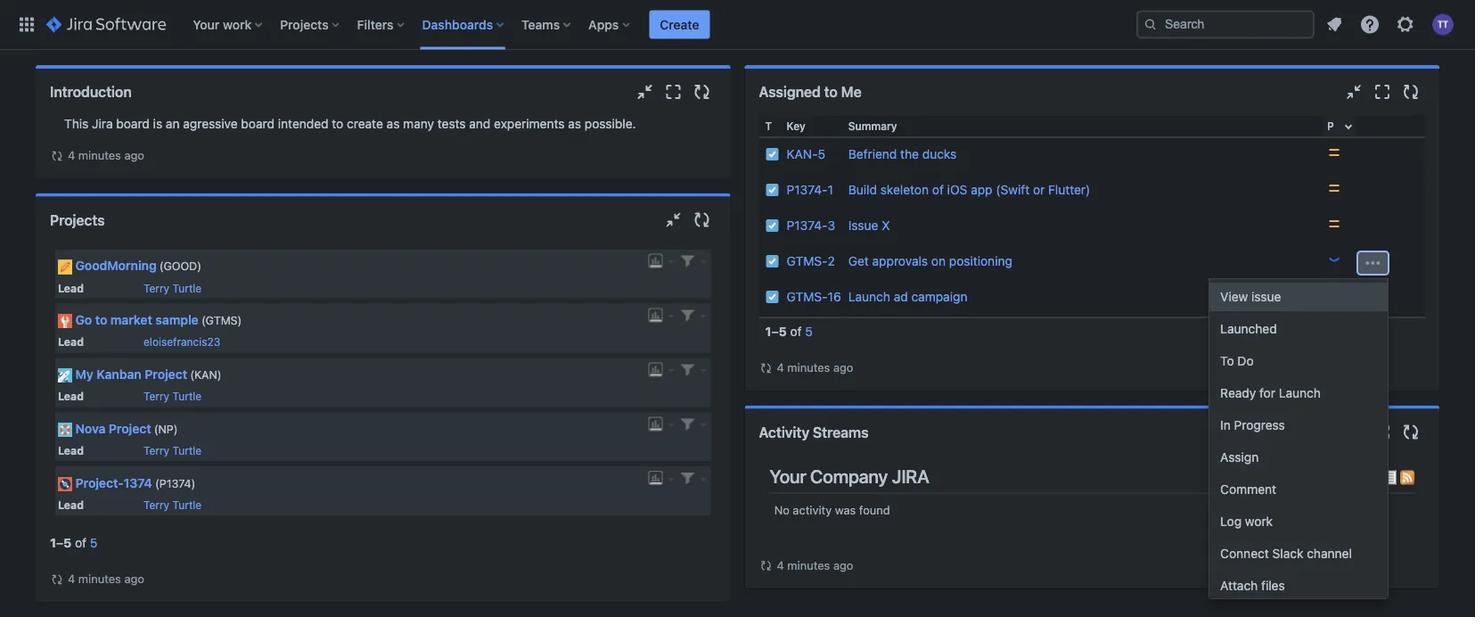 Task type: locate. For each thing, give the bounding box(es) containing it.
to left create
[[332, 117, 344, 132]]

an arrow curved in a circular way on the button that refreshes the dashboard image
[[759, 559, 774, 573], [50, 573, 64, 587]]

ago for activity streams
[[834, 559, 854, 572]]

maximize activity streams image
[[1373, 422, 1394, 443]]

terry
[[144, 282, 170, 295], [144, 391, 170, 403], [144, 445, 170, 458], [144, 499, 170, 512]]

work inside "your work" popup button
[[223, 17, 252, 32]]

0 vertical spatial –
[[772, 325, 779, 339]]

ago inside assigned to me region
[[834, 361, 854, 375]]

search image
[[1144, 17, 1158, 32]]

your profile and settings image
[[1433, 14, 1455, 35]]

3 turtle from the top
[[173, 445, 202, 458]]

4 terry turtle from the top
[[144, 499, 202, 512]]

3 task image from the top
[[766, 255, 780, 269]]

1 vertical spatial 1
[[766, 325, 772, 339]]

2 vertical spatial of
[[75, 536, 87, 551]]

0 vertical spatial medium image
[[1328, 146, 1342, 160]]

of for bottom 5 link
[[75, 536, 87, 551]]

projects up the goodmorning
[[50, 212, 105, 229]]

dashboards
[[422, 17, 493, 32]]

assign link
[[1210, 444, 1389, 472]]

lead down nova
[[58, 445, 84, 458]]

0 vertical spatial 1
[[828, 183, 834, 198]]

slack
[[1273, 547, 1304, 561]]

2 vertical spatial to
[[95, 313, 107, 328]]

4 for activity streams
[[777, 559, 785, 572]]

2 vertical spatial 1
[[50, 536, 56, 551]]

edit icon image
[[1373, 23, 1387, 37]]

turtle down (kan)
[[173, 391, 202, 403]]

project down eloisefrancis23 link on the left
[[145, 367, 187, 382]]

create button
[[650, 10, 710, 39]]

do
[[1238, 354, 1254, 369]]

medium image for of
[[1328, 181, 1342, 196]]

projects region
[[50, 244, 717, 589]]

maximize assigned to me image
[[1373, 82, 1394, 103]]

in progress link
[[1210, 412, 1389, 440]]

2 task image from the top
[[766, 183, 780, 198]]

appswitcher icon image
[[16, 14, 37, 35]]

edit link
[[1335, 16, 1398, 44]]

an arrow curved in a circular way on the button that refreshes the dashboard image inside introduction region
[[50, 149, 64, 163]]

4 task image from the top
[[766, 290, 780, 305]]

1 vertical spatial –
[[56, 536, 63, 551]]

go to market sample (gtms)
[[75, 313, 242, 328]]

– inside assigned to me region
[[772, 325, 779, 339]]

work for your work
[[223, 17, 252, 32]]

board left intended
[[241, 117, 275, 132]]

launch
[[849, 290, 891, 305], [1280, 386, 1322, 401]]

0 horizontal spatial as
[[387, 117, 400, 132]]

an
[[166, 117, 180, 132]]

to do
[[1221, 354, 1254, 369]]

0 vertical spatial your
[[193, 17, 220, 32]]

4 for assigned to me
[[777, 361, 785, 375]]

minutes for projects
[[78, 573, 121, 586]]

2 gtms- from the top
[[787, 290, 828, 305]]

(p1374)
[[155, 477, 196, 490]]

lead down go
[[58, 336, 84, 349]]

minutes inside introduction region
[[78, 149, 121, 162]]

assigned
[[759, 84, 821, 101]]

3 terry turtle link from the top
[[144, 445, 202, 458]]

turtle down (np)
[[173, 445, 202, 458]]

1 vertical spatial to
[[332, 117, 344, 132]]

terry turtle link for my kanban project
[[144, 391, 202, 403]]

1 lead from the top
[[58, 282, 84, 295]]

1 – 5 of 5 down gtms-16 link
[[766, 325, 813, 339]]

p1374- right task icon
[[787, 219, 828, 233]]

terry turtle down (p1374)
[[144, 499, 202, 512]]

1 vertical spatial an arrow curved in a circular way on the button that refreshes the dashboard image
[[759, 361, 774, 376]]

tests
[[438, 117, 466, 132]]

1 horizontal spatial as
[[568, 117, 582, 132]]

1 p1374- from the top
[[787, 183, 828, 198]]

gtms- for 2
[[787, 254, 828, 269]]

ago inside activity streams region
[[834, 559, 854, 572]]

banner
[[0, 0, 1476, 50]]

kan-
[[787, 147, 818, 162]]

1 horizontal spatial launch
[[1280, 386, 1322, 401]]

1 task image from the top
[[766, 148, 780, 162]]

minutes inside assigned to me region
[[788, 361, 831, 375]]

of down gtms-16 link
[[791, 325, 802, 339]]

2 vertical spatial medium image
[[1328, 217, 1342, 231]]

0 horizontal spatial board
[[116, 117, 150, 132]]

refresh button
[[1243, 16, 1328, 44]]

turtle down (good)
[[173, 282, 202, 295]]

activity
[[759, 424, 810, 441]]

terry down my kanban project (kan)
[[144, 391, 170, 403]]

to for assigned to me
[[825, 84, 838, 101]]

4 minutes ago inside assigned to me region
[[777, 361, 854, 375]]

4 turtle from the top
[[173, 499, 202, 512]]

terry turtle down my kanban project (kan)
[[144, 391, 202, 403]]

turtle
[[173, 282, 202, 295], [173, 391, 202, 403], [173, 445, 202, 458], [173, 499, 202, 512]]

task image up task icon
[[766, 183, 780, 198]]

turtle for nova project
[[173, 445, 202, 458]]

befriend the ducks
[[849, 147, 957, 162]]

your inside popup button
[[193, 17, 220, 32]]

4 inside the projects region
[[68, 573, 75, 586]]

gtms-16 link
[[787, 290, 842, 305]]

terry turtle link down (p1374)
[[144, 499, 202, 512]]

work for log work
[[1246, 515, 1274, 529]]

refresh activity streams image
[[1401, 422, 1422, 443]]

5 link down gtms-16 link
[[806, 325, 813, 339]]

low image
[[1328, 253, 1342, 267]]

medium image
[[1328, 146, 1342, 160], [1328, 181, 1342, 196], [1328, 217, 1342, 231]]

–
[[772, 325, 779, 339], [56, 536, 63, 551]]

ago for assigned to me
[[834, 361, 854, 375]]

streams
[[813, 424, 869, 441]]

4 minutes ago for activity streams
[[777, 559, 854, 572]]

turtle for project-1374
[[173, 499, 202, 512]]

0 horizontal spatial 5 link
[[90, 536, 97, 551]]

gtms- down "gtms-2"
[[787, 290, 828, 305]]

2 turtle from the top
[[173, 391, 202, 403]]

to for go to market sample (gtms)
[[95, 313, 107, 328]]

your company jira
[[770, 466, 930, 488]]

– for bottom 5 link
[[56, 536, 63, 551]]

1 horizontal spatial projects
[[280, 17, 329, 32]]

to
[[1221, 354, 1235, 369]]

in
[[1221, 418, 1231, 433]]

5 lead from the top
[[58, 499, 84, 512]]

1 vertical spatial medium image
[[1328, 181, 1342, 196]]

launch for for
[[1280, 386, 1322, 401]]

0 vertical spatial 1 – 5 of 5
[[766, 325, 813, 339]]

of for rightmost 5 link
[[791, 325, 802, 339]]

campaign
[[912, 290, 968, 305]]

1 horizontal spatial of
[[791, 325, 802, 339]]

4 lead from the top
[[58, 445, 84, 458]]

2 terry from the top
[[144, 391, 170, 403]]

minutes for activity streams
[[788, 559, 831, 572]]

0 horizontal spatial an arrow curved in a circular way on the button that refreshes the dashboard image
[[50, 149, 64, 163]]

minutes inside the projects region
[[78, 573, 121, 586]]

4 inside assigned to me region
[[777, 361, 785, 375]]

refresh
[[1254, 22, 1300, 37]]

terry turtle for project-1374
[[144, 499, 202, 512]]

star default dashboard image
[[1210, 20, 1232, 41]]

nova project (np)
[[75, 422, 178, 436]]

1 vertical spatial your
[[770, 466, 807, 488]]

gtms- down p1374-3
[[787, 254, 828, 269]]

lead for go to market sample
[[58, 336, 84, 349]]

1 for bottom 5 link
[[50, 536, 56, 551]]

terry for project
[[144, 445, 170, 458]]

1 vertical spatial p1374-
[[787, 219, 828, 233]]

found
[[860, 504, 891, 517]]

task image left gtms-16 link
[[766, 290, 780, 305]]

goodmorning link
[[75, 259, 157, 273]]

p1374-3 link
[[787, 219, 836, 233]]

default
[[39, 17, 106, 42]]

task image down t
[[766, 148, 780, 162]]

1 horizontal spatial board
[[241, 117, 275, 132]]

kanban
[[97, 367, 142, 382]]

1 horizontal spatial 5 link
[[806, 325, 813, 339]]

lead down my
[[58, 391, 84, 403]]

0 vertical spatial projects
[[280, 17, 329, 32]]

launch for 16
[[849, 290, 891, 305]]

1 – 5 of 5 down project-
[[50, 536, 97, 551]]

4 minutes ago inside the projects region
[[68, 573, 144, 586]]

1 horizontal spatial an arrow curved in a circular way on the button that refreshes the dashboard image
[[759, 361, 774, 376]]

ago
[[124, 149, 144, 162], [834, 361, 854, 375], [834, 559, 854, 572], [124, 573, 144, 586]]

0 horizontal spatial launch
[[849, 290, 891, 305]]

projects button
[[275, 10, 347, 39]]

connect
[[1221, 547, 1270, 561]]

files
[[1262, 579, 1286, 594]]

launch inside assigned to me region
[[849, 290, 891, 305]]

ready for launch
[[1221, 386, 1322, 401]]

0 horizontal spatial to
[[95, 313, 107, 328]]

4 terry from the top
[[144, 499, 170, 512]]

an arrow curved in a circular way on the button that refreshes the dashboard image down this
[[50, 149, 64, 163]]

p1374-1 link
[[787, 183, 834, 198]]

3 terry turtle from the top
[[144, 445, 202, 458]]

1 inside the projects region
[[50, 536, 56, 551]]

an arrow curved in a circular way on the button that refreshes the dashboard image for projects
[[50, 149, 64, 163]]

the
[[901, 147, 919, 162]]

refresh introduction image
[[692, 82, 713, 103]]

create
[[347, 117, 383, 132]]

goodmorning (good)
[[75, 259, 201, 273]]

launch down to do link
[[1280, 386, 1322, 401]]

terry turtle link down (np)
[[144, 445, 202, 458]]

issue
[[1252, 290, 1282, 305]]

1 vertical spatial launch
[[1280, 386, 1322, 401]]

1 horizontal spatial an arrow curved in a circular way on the button that refreshes the dashboard image
[[759, 559, 774, 573]]

1 horizontal spatial –
[[772, 325, 779, 339]]

possible.
[[585, 117, 636, 132]]

minutes inside activity streams region
[[788, 559, 831, 572]]

task image for kan-5
[[766, 148, 780, 162]]

4 terry turtle link from the top
[[144, 499, 202, 512]]

your inside activity streams region
[[770, 466, 807, 488]]

go to market sample link
[[75, 313, 199, 328]]

p1374- down "kan-5" link
[[787, 183, 828, 198]]

– for rightmost 5 link
[[772, 325, 779, 339]]

of
[[933, 183, 944, 198], [791, 325, 802, 339], [75, 536, 87, 551]]

build
[[849, 183, 878, 198]]

work inside log work link
[[1246, 515, 1274, 529]]

2 lead from the top
[[58, 336, 84, 349]]

0 horizontal spatial your
[[193, 17, 220, 32]]

2 horizontal spatial 1
[[828, 183, 834, 198]]

lead up go
[[58, 282, 84, 295]]

(np)
[[154, 423, 178, 436]]

1 medium image from the top
[[1328, 146, 1342, 160]]

1 vertical spatial work
[[1246, 515, 1274, 529]]

2 terry turtle from the top
[[144, 391, 202, 403]]

0 vertical spatial 5 link
[[806, 325, 813, 339]]

minutes for assigned to me
[[788, 361, 831, 375]]

approvals
[[873, 254, 928, 269]]

ago inside introduction region
[[124, 149, 144, 162]]

4 minutes ago for assigned to me
[[777, 361, 854, 375]]

4 minutes ago inside introduction region
[[68, 149, 144, 162]]

issue
[[849, 219, 879, 233]]

to inside the projects region
[[95, 313, 107, 328]]

0 vertical spatial an arrow curved in a circular way on the button that refreshes the dashboard image
[[50, 149, 64, 163]]

ago inside the projects region
[[124, 573, 144, 586]]

progress
[[1235, 418, 1286, 433]]

as left 'many' on the left top of page
[[387, 117, 400, 132]]

1 gtms- from the top
[[787, 254, 828, 269]]

1 for rightmost 5 link
[[766, 325, 772, 339]]

5 link down project-
[[90, 536, 97, 551]]

an arrow curved in a circular way on the button that refreshes the dashboard image
[[50, 149, 64, 163], [759, 361, 774, 376]]

5
[[818, 147, 826, 162], [779, 325, 787, 339], [806, 325, 813, 339], [63, 536, 72, 551], [90, 536, 97, 551]]

0 vertical spatial to
[[825, 84, 838, 101]]

as
[[387, 117, 400, 132], [568, 117, 582, 132]]

on
[[932, 254, 946, 269]]

assigned to me region
[[759, 115, 1426, 377]]

2 horizontal spatial to
[[825, 84, 838, 101]]

kan-5
[[787, 147, 826, 162]]

1 vertical spatial gtms-
[[787, 290, 828, 305]]

terry turtle down (good)
[[144, 282, 202, 295]]

task image
[[766, 148, 780, 162], [766, 183, 780, 198], [766, 255, 780, 269], [766, 290, 780, 305]]

an arrow curved in a circular way on the button that refreshes the dashboard image for activity streams
[[759, 559, 774, 573]]

to left the me
[[825, 84, 838, 101]]

to right go
[[95, 313, 107, 328]]

banner containing your work
[[0, 0, 1476, 50]]

flutter)
[[1049, 183, 1091, 198]]

turtle down (p1374)
[[173, 499, 202, 512]]

work right log on the right bottom
[[1246, 515, 1274, 529]]

launch ad campaign link
[[849, 290, 968, 305]]

terry down (np)
[[144, 445, 170, 458]]

1 horizontal spatial 1 – 5 of 5
[[766, 325, 813, 339]]

2 terry turtle link from the top
[[144, 391, 202, 403]]

4
[[68, 149, 75, 162], [777, 361, 785, 375], [777, 559, 785, 572], [68, 573, 75, 586]]

3 terry from the top
[[144, 445, 170, 458]]

0 horizontal spatial work
[[223, 17, 252, 32]]

lead for my kanban project
[[58, 391, 84, 403]]

0 horizontal spatial –
[[56, 536, 63, 551]]

0 horizontal spatial 1 – 5 of 5
[[50, 536, 97, 551]]

1 horizontal spatial work
[[1246, 515, 1274, 529]]

app
[[971, 183, 993, 198]]

of down project-
[[75, 536, 87, 551]]

0 vertical spatial work
[[223, 17, 252, 32]]

terry for kanban
[[144, 391, 170, 403]]

jira software image
[[46, 14, 166, 35], [46, 14, 166, 35]]

lead for goodmorning
[[58, 282, 84, 295]]

terry turtle for goodmorning
[[144, 282, 202, 295]]

4 minutes ago inside activity streams region
[[777, 559, 854, 572]]

launch left ad at the top right
[[849, 290, 891, 305]]

task image down task icon
[[766, 255, 780, 269]]

refresh assigned to me image
[[1401, 82, 1422, 103]]

terry turtle link down (good)
[[144, 282, 202, 295]]

0 vertical spatial of
[[933, 183, 944, 198]]

ios
[[948, 183, 968, 198]]

work left projects "dropdown button" at the left
[[223, 17, 252, 32]]

1 horizontal spatial 1
[[766, 325, 772, 339]]

launched link
[[1210, 315, 1389, 344]]

board left is
[[116, 117, 150, 132]]

terry turtle down (np)
[[144, 445, 202, 458]]

an arrow curved in a circular way on the button that refreshes the dashboard image inside the projects region
[[50, 573, 64, 587]]

of left the ios
[[933, 183, 944, 198]]

0 horizontal spatial an arrow curved in a circular way on the button that refreshes the dashboard image
[[50, 573, 64, 587]]

channel
[[1308, 547, 1353, 561]]

get
[[849, 254, 869, 269]]

1 vertical spatial project
[[109, 422, 151, 436]]

2 horizontal spatial of
[[933, 183, 944, 198]]

0 vertical spatial launch
[[849, 290, 891, 305]]

5 link
[[806, 325, 813, 339], [90, 536, 97, 551]]

4 inside introduction region
[[68, 149, 75, 162]]

gtms- for 16
[[787, 290, 828, 305]]

project left (np)
[[109, 422, 151, 436]]

ready
[[1221, 386, 1257, 401]]

p
[[1328, 120, 1335, 132]]

1 vertical spatial of
[[791, 325, 802, 339]]

lead
[[58, 282, 84, 295], [58, 336, 84, 349], [58, 391, 84, 403], [58, 445, 84, 458], [58, 499, 84, 512]]

projects left filters
[[280, 17, 329, 32]]

1 – 5 of 5 inside assigned to me region
[[766, 325, 813, 339]]

settings image
[[1396, 14, 1417, 35]]

1 terry turtle link from the top
[[144, 282, 202, 295]]

an arrow curved in a circular way on the button that refreshes the dashboard image up activity
[[759, 361, 774, 376]]

projects inside "dropdown button"
[[280, 17, 329, 32]]

terry turtle link
[[144, 282, 202, 295], [144, 391, 202, 403], [144, 445, 202, 458], [144, 499, 202, 512]]

0 vertical spatial p1374-
[[787, 183, 828, 198]]

as left possible.
[[568, 117, 582, 132]]

0 horizontal spatial of
[[75, 536, 87, 551]]

0 vertical spatial project
[[145, 367, 187, 382]]

– inside the projects region
[[56, 536, 63, 551]]

build skeleton of ios app (swift or flutter)
[[849, 183, 1091, 198]]

1 terry turtle from the top
[[144, 282, 202, 295]]

terry for (good)
[[144, 282, 170, 295]]

attach files
[[1221, 579, 1286, 594]]

1 turtle from the top
[[173, 282, 202, 295]]

terry down (p1374)
[[144, 499, 170, 512]]

1 vertical spatial 1 – 5 of 5
[[50, 536, 97, 551]]

terry turtle link down my kanban project (kan)
[[144, 391, 202, 403]]

4 inside activity streams region
[[777, 559, 785, 572]]

0 horizontal spatial projects
[[50, 212, 105, 229]]

1 terry from the top
[[144, 282, 170, 295]]

(swift
[[997, 183, 1030, 198]]

2 p1374- from the top
[[787, 219, 828, 233]]

an arrow curved in a circular way on the button that refreshes the dashboard image inside activity streams region
[[759, 559, 774, 573]]

1 horizontal spatial to
[[332, 117, 344, 132]]

of inside the projects region
[[75, 536, 87, 551]]

0 horizontal spatial 1
[[50, 536, 56, 551]]

0 vertical spatial gtms-
[[787, 254, 828, 269]]

3 lead from the top
[[58, 391, 84, 403]]

teams button
[[516, 10, 578, 39]]

terry down goodmorning (good)
[[144, 282, 170, 295]]

lead down project-
[[58, 499, 84, 512]]

2 medium image from the top
[[1328, 181, 1342, 196]]

1 horizontal spatial your
[[770, 466, 807, 488]]

gtms-
[[787, 254, 828, 269], [787, 290, 828, 305]]



Task type: vqa. For each thing, say whether or not it's contained in the screenshot.
ago corresponding to Assigned to Me
yes



Task type: describe. For each thing, give the bounding box(es) containing it.
task image for gtms-2
[[766, 255, 780, 269]]

eloisefrancis23
[[144, 336, 221, 349]]

gtms-2 link
[[787, 254, 836, 269]]

comment
[[1221, 482, 1277, 497]]

turtle for my kanban project
[[173, 391, 202, 403]]

4 minutes ago for projects
[[68, 573, 144, 586]]

your for your company jira
[[770, 466, 807, 488]]

is
[[153, 117, 162, 132]]

my
[[75, 367, 93, 382]]

no activity was found
[[775, 504, 891, 517]]

this
[[64, 117, 89, 132]]

2 as from the left
[[568, 117, 582, 132]]

refresh image
[[1303, 23, 1318, 37]]

minutes for introduction
[[78, 149, 121, 162]]

connect slack channel
[[1221, 547, 1353, 561]]

apps
[[589, 17, 619, 32]]

project-1374 (p1374)
[[75, 476, 196, 491]]

project-1374 link
[[75, 476, 152, 491]]

lead for nova project
[[58, 445, 84, 458]]

maximize introduction image
[[663, 82, 684, 103]]

get approvals on positioning link
[[849, 254, 1013, 269]]

introduction region
[[50, 115, 717, 165]]

gtms-2
[[787, 254, 836, 269]]

p1374- for 3
[[787, 219, 828, 233]]

me
[[842, 84, 862, 101]]

16
[[828, 290, 842, 305]]

for
[[1260, 386, 1276, 401]]

lead for project-1374
[[58, 499, 84, 512]]

attach
[[1221, 579, 1259, 594]]

terry turtle for my kanban project
[[144, 391, 202, 403]]

2
[[828, 254, 836, 269]]

4 for projects
[[68, 573, 75, 586]]

summary
[[849, 120, 898, 132]]

introduction
[[50, 84, 132, 101]]

kan-5 link
[[787, 147, 826, 162]]

an arrow curved in a circular way on the button that refreshes the dashboard image for projects
[[50, 573, 64, 587]]

to inside introduction region
[[332, 117, 344, 132]]

an arrow curved in a circular way on the button that refreshes the dashboard image for activity streams
[[759, 361, 774, 376]]

(kan)
[[190, 369, 222, 382]]

refresh projects image
[[692, 210, 713, 231]]

4 minutes ago for introduction
[[68, 149, 144, 162]]

ducks
[[923, 147, 957, 162]]

notifications image
[[1324, 14, 1346, 35]]

4 for introduction
[[68, 149, 75, 162]]

comment link
[[1210, 476, 1389, 504]]

1 board from the left
[[116, 117, 150, 132]]

task image for p1374-1
[[766, 183, 780, 198]]

goodmorning
[[75, 259, 157, 273]]

issue x link
[[849, 219, 891, 233]]

t
[[766, 120, 773, 132]]

gtms-16 launch ad campaign
[[787, 290, 968, 305]]

intended
[[278, 117, 329, 132]]

jira
[[92, 117, 113, 132]]

dashboard
[[111, 17, 211, 42]]

minimize assigned to me image
[[1344, 82, 1365, 103]]

befriend
[[849, 147, 898, 162]]

your for your work
[[193, 17, 220, 32]]

ago for projects
[[124, 573, 144, 586]]

ago for introduction
[[124, 149, 144, 162]]

market
[[110, 313, 152, 328]]

create
[[660, 17, 700, 32]]

terry for 1374
[[144, 499, 170, 512]]

ad
[[894, 290, 909, 305]]

my kanban project link
[[75, 367, 187, 382]]

befriend the ducks link
[[849, 147, 957, 162]]

ready for launch link
[[1210, 379, 1389, 408]]

terry turtle for nova project
[[144, 445, 202, 458]]

minimize introduction image
[[635, 82, 656, 103]]

positioning
[[950, 254, 1013, 269]]

agressive
[[183, 117, 238, 132]]

assign
[[1221, 450, 1260, 465]]

launched
[[1221, 322, 1278, 337]]

activity streams region
[[759, 456, 1426, 575]]

activity streams
[[759, 424, 869, 441]]

medium image for ducks
[[1328, 146, 1342, 160]]

my kanban project (kan)
[[75, 367, 222, 382]]

log work
[[1221, 515, 1274, 529]]

nova project link
[[75, 422, 151, 436]]

help image
[[1360, 14, 1381, 35]]

1 vertical spatial projects
[[50, 212, 105, 229]]

build skeleton of ios app (swift or flutter) link
[[849, 183, 1091, 198]]

assigned to me
[[759, 84, 862, 101]]

edit
[[1346, 22, 1369, 37]]

and
[[469, 117, 491, 132]]

primary element
[[11, 0, 1137, 49]]

1 – 5 of 5 inside the projects region
[[50, 536, 97, 551]]

view
[[1221, 290, 1249, 305]]

or
[[1034, 183, 1045, 198]]

in progress
[[1221, 418, 1286, 433]]

eloisefrancis23 link
[[144, 336, 221, 349]]

1 vertical spatial 5 link
[[90, 536, 97, 551]]

(gtms)
[[201, 314, 242, 327]]

1374
[[124, 476, 152, 491]]

sample
[[156, 313, 199, 328]]

teams
[[522, 17, 560, 32]]

minimize projects image
[[663, 210, 684, 231]]

Search field
[[1137, 10, 1315, 39]]

task image
[[766, 219, 780, 233]]

connect slack channel link
[[1210, 540, 1389, 569]]

nova
[[75, 422, 106, 436]]

filters
[[357, 17, 394, 32]]

skeleton
[[881, 183, 929, 198]]

turtle for goodmorning
[[173, 282, 202, 295]]

your work
[[193, 17, 252, 32]]

attach files link
[[1210, 572, 1389, 601]]

jira
[[892, 466, 930, 488]]

project-
[[75, 476, 124, 491]]

default dashboard
[[39, 17, 211, 42]]

p1374- for 1
[[787, 183, 828, 198]]

issue x
[[849, 219, 891, 233]]

activity
[[793, 504, 832, 517]]

no
[[775, 504, 790, 517]]

terry turtle link for nova project
[[144, 445, 202, 458]]

1 as from the left
[[387, 117, 400, 132]]

3 medium image from the top
[[1328, 217, 1342, 231]]

terry turtle link for project-1374
[[144, 499, 202, 512]]

2 board from the left
[[241, 117, 275, 132]]

go
[[75, 313, 92, 328]]

experiments
[[494, 117, 565, 132]]

get approvals on positioning
[[849, 254, 1013, 269]]

terry turtle link for goodmorning
[[144, 282, 202, 295]]

3
[[828, 219, 836, 233]]



